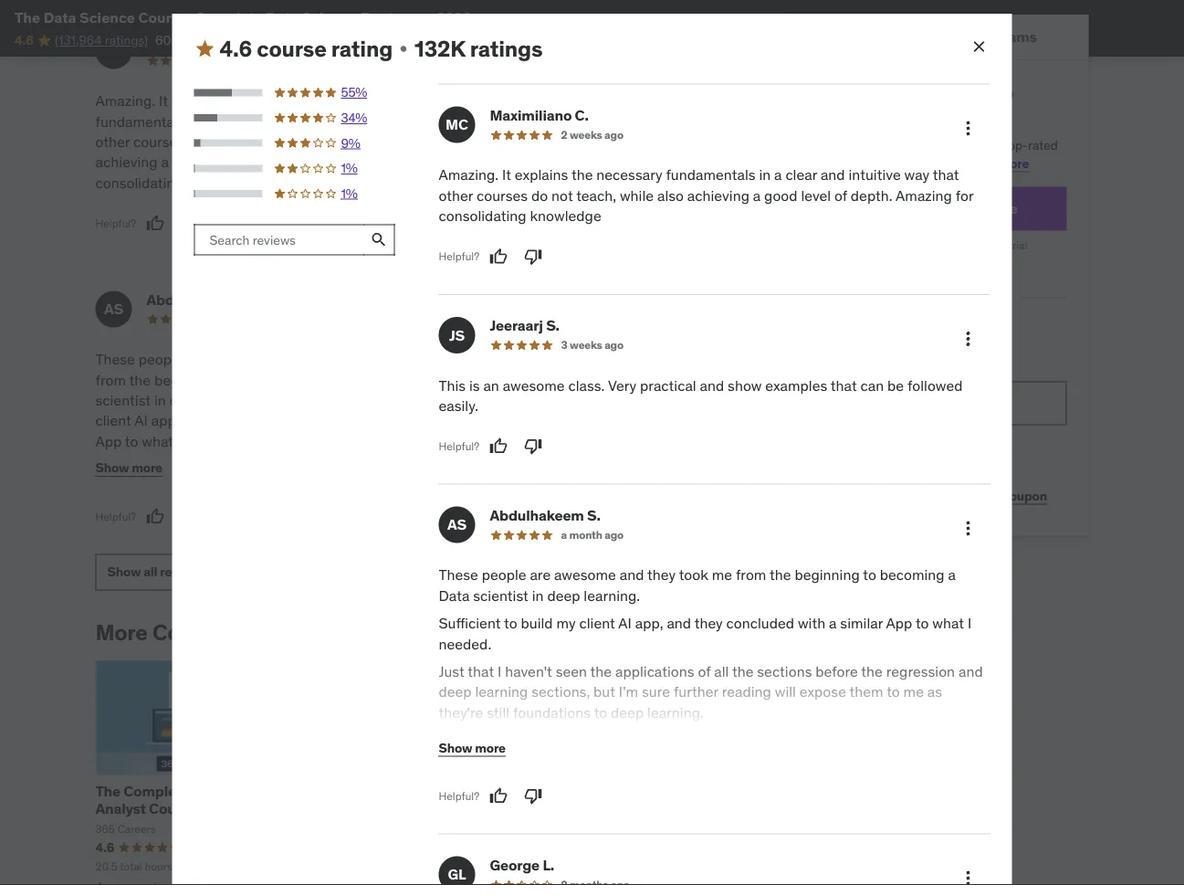 Task type: describe. For each thing, give the bounding box(es) containing it.
more courses by
[[95, 619, 271, 646]]

get
[[801, 137, 821, 153]]

good for mark review by maximiliano c. as helpful icon
[[172, 153, 206, 171]]

a month ago
[[561, 528, 624, 542]]

this inside 79% off left at this price!
[[909, 349, 930, 366]]

further inside these people are awesome and they took me from the beginning to becoming a data scientist in deep learning. sufficient to build my client ai app, and they concluded with a similar app to what i needed. just that i haven't seen the applications of all the sections before the regression and deep learning sections, but i'm sure further reading will expose them to me as they're still foundations to deep learning.
[[674, 683, 719, 702]]

similar inside sufficient to build my client ai app, and they concluded with a similar app to what i needed.
[[357, 411, 399, 430]]

weeks for mark review by maximiliano c. as helpful icon
[[227, 53, 259, 67]]

app inside sufficient to build my client ai app, and they concluded with a similar app to what i needed.
[[95, 432, 122, 450]]

my inside these people are awesome and they took me from the beginning to becoming a data scientist in deep learning. sufficient to build my client ai app, and they concluded with a similar app to what i needed. just that i haven't seen the applications of all the sections before the regression and deep learning sections, but i'm sure further reading will expose them to me as they're still foundations to deep learning.
[[557, 614, 576, 633]]

following
[[660, 472, 719, 491]]

learning"
[[636, 370, 695, 389]]

personal button
[[779, 15, 942, 58]]

they're inside just that i haven't seen the applications of all the sections before the regression and deep learning sections, but i'm sure further reading will expose them to me as they're still foundations to deep learning.
[[95, 513, 140, 532]]

2 365 from the left
[[531, 821, 551, 836]]

in inside these people are awesome and they took me from the beginning to becoming a data scientist in deep learning. sufficient to build my client ai app, and they concluded with a similar app to what i needed. just that i haven't seen the applications of all the sections before the regression and deep learning sections, but i'm sure further reading will expose them to me as they're still foundations to deep learning.
[[532, 586, 544, 605]]

amazing for mark review by maximiliano c. as helpful image
[[896, 186, 952, 205]]

ratings)
[[105, 32, 148, 48]]

free
[[991, 199, 1018, 218]]

for left the free
[[969, 199, 988, 218]]

this for mark review by maximiliano c. as helpful image
[[439, 376, 466, 395]]

additional actions for review by george l. image
[[958, 868, 980, 885]]

but inside just that i haven't seen the applications of all the sections before the regression and deep learning sections, but i'm sure further reading will expose them to me as they're still foundations to deep learning.
[[351, 472, 372, 491]]

sql - mysql for data analytics and business intelligence
[[531, 781, 688, 835]]

55% button
[[194, 84, 396, 102]]

Search reviews text field
[[194, 225, 364, 256]]

apply
[[964, 487, 999, 504]]

can for mark review by maximiliano c. as helpful image
[[861, 376, 884, 395]]

teams
[[994, 27, 1037, 46]]

weeks inside some coding related things just stop working, and steps are just completely skipped or go unexplained, making following extremely difficult. when you leave questions they take days to weeks to be answered and are usually unhelpful responses that don't solve issues.
[[544, 513, 585, 532]]

1 horizontal spatial just
[[659, 432, 683, 450]]

some coding related things just stop working, and steps are just completely skipped or go unexplained, making following extremely difficult. when you leave questions they take days to weeks to be answered and are usually unhelpful responses that don't solve issues.
[[430, 432, 722, 573]]

they inside sufficient to build my client ai app, and they concluded with a similar app to what i needed.
[[211, 411, 239, 430]]

working,
[[430, 452, 485, 471]]

0 vertical spatial george
[[481, 290, 531, 309]]

data inside these people are awesome and they took me from the beginning to becoming a data scientist in deep learning. sufficient to build my client ai app, and they concluded with a similar app to what i needed. just that i haven't seen the applications of all the sections before the regression and deep learning sections, but i'm sure further reading will expose them to me as they're still foundations to deep learning.
[[439, 586, 470, 605]]

consolidating for mark review by maximiliano c. as helpful icon
[[95, 173, 183, 192]]

0 vertical spatial 2023
[[436, 8, 472, 26]]

is for mark review by maximiliano c. as helpful icon
[[460, 91, 471, 110]]

132k ratings
[[415, 35, 543, 62]]

0 vertical spatial more
[[999, 155, 1030, 171]]

maximiliano for mark review by maximiliano c. as helpful icon
[[147, 31, 229, 50]]

analyst
[[95, 799, 146, 818]]

seen inside just that i haven't seen the applications of all the sections before the regression and deep learning sections, but i'm sure further reading will expose them to me as they're still foundations to deep learning.
[[354, 432, 386, 450]]

606,536 students
[[155, 32, 258, 48]]

4.6 inside dialog
[[220, 35, 252, 62]]

awesome inside these people are awesome and they took me from the beginning to becoming a data scientist in deep learning. sufficient to build my client ai app, and they concluded with a similar app to what i needed. just that i haven't seen the applications of all the sections before the regression and deep learning sections, but i'm sure further reading will expose them to me as they're still foundations to deep learning.
[[554, 566, 616, 585]]

4.6 course rating
[[220, 35, 393, 62]]

management
[[394, 781, 484, 800]]

0 vertical spatial at
[[882, 238, 892, 253]]

reviews
[[160, 564, 206, 580]]

0 vertical spatial month
[[949, 238, 981, 253]]

total for 12
[[545, 859, 567, 874]]

just inside these people are awesome and they took me from the beginning to becoming a data scientist in deep learning. sufficient to build my client ai app, and they concluded with a similar app to what i needed. just that i haven't seen the applications of all the sections before the regression and deep learning sections, but i'm sure further reading will expose them to me as they're still foundations to deep learning.
[[439, 662, 465, 681]]

0 vertical spatial js
[[440, 41, 456, 60]]

project
[[451, 799, 507, 818]]

the for the project management course: beginner to project manager
[[313, 781, 339, 800]]

rated
[[1028, 137, 1059, 153]]

leave
[[621, 493, 655, 512]]

complete inside the complete financial analyst course 2023 365 careers
[[124, 781, 190, 800]]

most
[[682, 391, 715, 409]]

will inside these people are awesome and they took me from the beginning to becoming a data scientist in deep learning. sufficient to build my client ai app, and they concluded with a similar app to what i needed. just that i haven't seen the applications of all the sections before the regression and deep learning sections, but i'm sure further reading will expose them to me as they're still foundations to deep learning.
[[775, 683, 796, 702]]

also for mark review by maximiliano c. as helpful icon
[[314, 132, 341, 151]]

course down day
[[870, 487, 911, 504]]

solve
[[430, 554, 464, 573]]

great,
[[599, 350, 637, 368]]

0 horizontal spatial as
[[104, 299, 123, 318]]

1 horizontal spatial complete
[[195, 8, 263, 26]]

app, inside these people are awesome and they took me from the beginning to becoming a data scientist in deep learning. sufficient to build my client ai app, and they concluded with a similar app to what i needed. just that i haven't seen the applications of all the sections before the regression and deep learning sections, but i'm sure further reading will expose them to me as they're still foundations to deep learning.
[[635, 614, 664, 633]]

sections, inside these people are awesome and they took me from the beginning to becoming a data scientist in deep learning. sufficient to build my client ai app, and they concluded with a similar app to what i needed. just that i haven't seen the applications of all the sections before the regression and deep learning sections, but i'm sure further reading will expose them to me as they're still foundations to deep learning.
[[532, 683, 590, 702]]

0 vertical spatial parts
[[499, 350, 533, 368]]

i'm inside these people are awesome and they took me from the beginning to becoming a data scientist in deep learning. sufficient to build my client ai app, and they concluded with a similar app to what i needed. just that i haven't seen the applications of all the sections before the regression and deep learning sections, but i'm sure further reading will expose them to me as they're still foundations to deep learning.
[[619, 683, 639, 702]]

sections, inside just that i haven't seen the applications of all the sections before the regression and deep learning sections, but i'm sure further reading will expose them to me as they're still foundations to deep learning.
[[289, 472, 347, 491]]

starting
[[840, 238, 879, 253]]

depth. for mark review by maximiliano c. as helpful image 'mark review by maximiliano c. as unhelpful' image
[[851, 186, 893, 205]]

ago for mark review by jeeraarj s. as helpful icon
[[605, 338, 624, 352]]

to inside the first 6 parts are really great, however once you get to the final parts, "deep learning" and "case study" which are supposedly the most important parts the course takes a real dive in quality.
[[481, 370, 495, 389]]

while for mark review by maximiliano c. as helpful icon
[[277, 132, 311, 151]]

related
[[565, 432, 611, 450]]

days
[[494, 513, 524, 532]]

client inside these people are awesome and they took me from the beginning to becoming a data scientist in deep learning. sufficient to build my client ai app, and they concluded with a similar app to what i needed. just that i haven't seen the applications of all the sections before the regression and deep learning sections, but i'm sure further reading will expose them to me as they're still foundations to deep learning.
[[580, 614, 615, 633]]

coupon
[[1001, 487, 1048, 504]]

ai inside sufficient to build my client ai app, and they concluded with a similar app to what i needed.
[[135, 411, 148, 430]]

off
[[956, 323, 974, 342]]

explains for mark review by maximiliano c. as helpful icon
[[172, 91, 225, 110]]

all inside 'show all reviews' button
[[144, 564, 157, 580]]

maximiliano c. for mark review by maximiliano c. as helpful image 'mark review by maximiliano c. as unhelpful' image
[[490, 106, 589, 125]]

34% button
[[194, 109, 396, 127]]

fundamentals for 'mark review by maximiliano c. as unhelpful' image associated with mark review by maximiliano c. as helpful icon
[[95, 112, 185, 130]]

back
[[933, 440, 958, 454]]

a inside sufficient to build my client ai app, and they concluded with a similar app to what i needed.
[[345, 411, 353, 430]]

people for these people are awesome and they took me from the beginning to becoming a data scientist in deep learning. sufficient to build my client ai app, and they concluded with a similar app to what i needed. just that i haven't seen the applications of all the sections before the regression and deep learning sections, but i'm sure further reading will expose them to me as they're still foundations to deep learning.
[[482, 566, 527, 585]]

c. for mark review by maximiliano c. as helpful image
[[575, 106, 589, 125]]

foundations inside just that i haven't seen the applications of all the sections before the regression and deep learning sections, but i'm sure further reading will expose them to me as they're still foundations to deep learning.
[[170, 513, 248, 532]]

show more for top show more button
[[95, 459, 162, 476]]

and inside sufficient to build my client ai app, and they concluded with a similar app to what i needed.
[[183, 411, 207, 430]]

the for the complete financial analyst course 2023 365 careers
[[95, 781, 121, 800]]

money-
[[896, 440, 933, 454]]

top
[[985, 83, 1014, 105]]

client inside sufficient to build my client ai app, and they concluded with a similar app to what i needed.
[[95, 411, 131, 430]]

for inside sql - mysql for data analytics and business intelligence
[[623, 781, 642, 800]]

buy
[[882, 394, 908, 412]]

teach, for mark review by maximiliano c. as helpful icon
[[233, 132, 273, 151]]

reading inside these people are awesome and they took me from the beginning to becoming a data scientist in deep learning. sufficient to build my client ai app, and they concluded with a similar app to what i needed. just that i haven't seen the applications of all the sections before the regression and deep learning sections, but i'm sure further reading will expose them to me as they're still foundations to deep learning.
[[722, 683, 772, 702]]

mark review by abdulhakeem s. as helpful image
[[146, 507, 164, 526]]

with inside these people are awesome and they took me from the beginning to becoming a data scientist in deep learning. sufficient to build my client ai app, and they concluded with a similar app to what i needed. just that i haven't seen the applications of all the sections before the regression and deep learning sections, but i'm sure further reading will expose them to me as they're still foundations to deep learning.
[[798, 614, 826, 633]]

weeks for mark review by jeeraarj s. as helpful icon
[[570, 338, 603, 352]]

they inside these people are awesome and they took me from the beginning to becoming a data scientist in deep learning.
[[304, 350, 333, 368]]

before inside these people are awesome and they took me from the beginning to becoming a data scientist in deep learning. sufficient to build my client ai app, and they concluded with a similar app to what i needed. just that i haven't seen the applications of all the sections before the regression and deep learning sections, but i'm sure further reading will expose them to me as they're still foundations to deep learning.
[[816, 662, 858, 681]]

mark review by george l. as helpful image
[[480, 507, 499, 526]]

knowledge for mark review by maximiliano c. as helpful icon
[[187, 173, 258, 192]]

extremely
[[430, 493, 494, 512]]

for inside dialog
[[956, 186, 974, 205]]

0 horizontal spatial abdulhakeem s.
[[147, 290, 257, 309]]

level for mark review by maximiliano c. as helpful image
[[801, 186, 831, 205]]

still inside these people are awesome and they took me from the beginning to becoming a data scientist in deep learning. sufficient to build my client ai app, and they concluded with a similar app to what i needed. just that i haven't seen the applications of all the sections before the regression and deep learning sections, but i'm sure further reading will expose them to me as they're still foundations to deep learning.
[[487, 703, 510, 722]]

business
[[626, 799, 688, 818]]

what inside sufficient to build my client ai app, and they concluded with a similar app to what i needed.
[[142, 432, 174, 450]]

learn
[[963, 155, 996, 171]]

these people are awesome and they took me from the beginning to becoming a data scientist in deep learning.
[[95, 350, 389, 409]]

20.5
[[95, 859, 118, 874]]

show for bottom show more button
[[439, 740, 472, 756]]

app, inside sufficient to build my client ai app, and they concluded with a similar app to what i needed.
[[151, 411, 180, 430]]

2023 inside the complete financial analyst course 2023 365 careers
[[200, 799, 235, 818]]

weeks for mark review by maximiliano c. as helpful image
[[570, 128, 602, 142]]

as inside dialog
[[448, 516, 467, 534]]

to inside the project management course: beginner to project manager
[[433, 799, 448, 818]]

apply coupon
[[964, 487, 1048, 504]]

gift
[[820, 487, 843, 504]]

gl inside dialog
[[448, 865, 466, 884]]

making
[[608, 472, 656, 491]]

0 vertical spatial gl
[[439, 299, 457, 318]]

as inside these people are awesome and they took me from the beginning to becoming a data scientist in deep learning. sufficient to build my client ai app, and they concluded with a similar app to what i needed. just that i haven't seen the applications of all the sections before the regression and deep learning sections, but i'm sure further reading will expose them to me as they're still foundations to deep learning.
[[928, 683, 943, 702]]

followed for mark review by maximiliano c. as helpful icon
[[610, 112, 665, 130]]

helpful? for mark review by abdulhakeem s. as helpful image
[[439, 789, 480, 804]]

buy this course button
[[801, 381, 1067, 425]]

3
[[561, 338, 568, 352]]

of inside just that i haven't seen the applications of all the sections before the regression and deep learning sections, but i'm sure further reading will expose them to me as they're still foundations to deep learning.
[[203, 452, 216, 471]]

followed for mark review by maximiliano c. as helpful image
[[908, 376, 963, 395]]

difficult.
[[497, 493, 550, 512]]

foundations inside these people are awesome and they took me from the beginning to becoming a data scientist in deep learning. sufficient to build my client ai app, and they concluded with a similar app to what i needed. just that i haven't seen the applications of all the sections before the regression and deep learning sections, but i'm sure further reading will expose them to me as they're still foundations to deep learning.
[[513, 703, 591, 722]]

12
[[531, 859, 542, 874]]

the complete financial analyst course 2023 link
[[95, 781, 254, 818]]

took for these people are awesome and they took me from the beginning to becoming a data scientist in deep learning.
[[336, 350, 365, 368]]

guarantee
[[960, 440, 1012, 454]]

data inside sql - mysql for data analytics and business intelligence
[[645, 781, 677, 800]]

of inside get this course, plus 11,000+ of our top-rated courses, with personal plan.
[[968, 137, 980, 153]]

very for mark review by maximiliano c. as helpful icon
[[599, 91, 628, 110]]

606,536
[[155, 32, 205, 48]]

skipped
[[430, 472, 482, 491]]

of inside these people are awesome and they took me from the beginning to becoming a data scientist in deep learning. sufficient to build my client ai app, and they concluded with a similar app to what i needed. just that i haven't seen the applications of all the sections before the regression and deep learning sections, but i'm sure further reading will expose them to me as they're still foundations to deep learning.
[[698, 662, 711, 681]]

beginning for these people are awesome and they took me from the beginning to becoming a data scientist in deep learning. sufficient to build my client ai app, and they concluded with a similar app to what i needed. just that i haven't seen the applications of all the sections before the regression and deep learning sections, but i'm sure further reading will expose them to me as they're still foundations to deep learning.
[[795, 566, 860, 585]]

more for bottom show more button
[[475, 740, 506, 756]]

ai inside these people are awesome and they took me from the beginning to becoming a data scientist in deep learning. sufficient to build my client ai app, and they concluded with a similar app to what i needed. just that i haven't seen the applications of all the sections before the regression and deep learning sections, but i'm sure further reading will expose them to me as they're still foundations to deep learning.
[[619, 614, 632, 633]]

be for mark review by maximiliano c. as helpful image
[[888, 376, 904, 395]]

all inside just that i haven't seen the applications of all the sections before the regression and deep learning sections, but i'm sure further reading will expose them to me as they're still foundations to deep learning.
[[219, 452, 234, 471]]

0 vertical spatial show more button
[[95, 450, 162, 486]]

1 1% from the top
[[341, 160, 358, 177]]

me inside these people are awesome and they took me from the beginning to becoming a data scientist in deep learning.
[[369, 350, 389, 368]]

them inside these people are awesome and they took me from the beginning to becoming a data scientist in deep learning. sufficient to build my client ai app, and they concluded with a similar app to what i needed. just that i haven't seen the applications of all the sections before the regression and deep learning sections, but i'm sure further reading will expose them to me as they're still foundations to deep learning.
[[850, 683, 884, 702]]

mark review by maximiliano c. as unhelpful image for mark review by maximiliano c. as helpful icon
[[181, 214, 199, 232]]

quality.
[[430, 432, 476, 450]]

this is an awesome class. very practical and show examples that can be followed easily. for mark review by maximiliano c. as helpful icon
[[430, 91, 715, 130]]

course inside dialog
[[257, 35, 327, 62]]

gift this course link
[[801, 478, 930, 514]]

awesome inside these people are awesome and they took me from the beginning to becoming a data scientist in deep learning.
[[211, 350, 273, 368]]

2 for 'mark review by maximiliano c. as unhelpful' image associated with mark review by maximiliano c. as helpful icon
[[218, 53, 224, 67]]

amazing. it explains the necessary fundamentals in a clear and intuitive way that other courses do not teach, while also achieving a good level of depth. amazing for consolidating knowledge for mark review by maximiliano c. as helpful image
[[439, 166, 974, 226]]

subscribe to udemy's top courses
[[801, 83, 1014, 128]]

tab list containing personal
[[779, 15, 1089, 60]]

similar inside these people are awesome and they took me from the beginning to becoming a data scientist in deep learning. sufficient to build my client ai app, and they concluded with a similar app to what i needed. just that i haven't seen the applications of all the sections before the regression and deep learning sections, but i'm sure further reading will expose them to me as they're still foundations to deep learning.
[[841, 614, 883, 633]]

amazing. for mark review by maximiliano c. as helpful image
[[439, 166, 499, 185]]

do for 'mark review by maximiliano c. as unhelpful' image associated with mark review by maximiliano c. as helpful icon
[[188, 132, 205, 151]]

0 horizontal spatial 4.6
[[15, 32, 33, 48]]

these people are awesome and they took me from the beginning to becoming a data scientist in deep learning. sufficient to build my client ai app, and they concluded with a similar app to what i needed. just that i haven't seen the applications of all the sections before the regression and deep learning sections, but i'm sure further reading will expose them to me as they're still foundations to deep learning.
[[439, 566, 983, 722]]

intuitive for mark review by maximiliano c. as helpful image
[[849, 166, 901, 185]]

examples for mark review by maximiliano c. as helpful image
[[766, 376, 828, 395]]

helpful? for mark review by jeeraarj s. as helpful icon
[[439, 440, 480, 454]]

more
[[95, 619, 148, 646]]

0 vertical spatial abdulhakeem
[[147, 290, 241, 309]]

with for and
[[314, 411, 342, 430]]

the for the data science course: complete data science bootcamp 2023
[[15, 8, 40, 26]]

dive
[[685, 411, 712, 430]]

this for buy this course
[[911, 394, 937, 412]]

hours for 12 total hours
[[569, 859, 597, 874]]

learning inside just that i haven't seen the applications of all the sections before the regression and deep learning sections, but i'm sure further reading will expose them to me as they're still foundations to deep learning.
[[232, 472, 285, 491]]

important
[[430, 411, 494, 430]]

it for mark review by maximiliano c. as helpful image
[[502, 166, 511, 185]]

course,
[[848, 137, 890, 153]]

from for these people are awesome and they took me from the beginning to becoming a data scientist in deep learning.
[[95, 370, 126, 389]]

1 vertical spatial parts
[[497, 411, 531, 430]]

jeeraarj inside dialog
[[490, 316, 543, 335]]

a inside the first 6 parts are really great, however once you get to the final parts, "deep learning" and "case study" which are supposedly the most important parts the course takes a real dive in quality.
[[646, 411, 654, 430]]

responses
[[567, 534, 635, 553]]

learning. inside these people are awesome and they took me from the beginning to becoming a data scientist in deep learning.
[[206, 391, 262, 409]]

that inside just that i haven't seen the applications of all the sections before the regression and deep learning sections, but i'm sure further reading will expose them to me as they're still foundations to deep learning.
[[266, 432, 293, 450]]

2 vertical spatial personal
[[873, 199, 933, 218]]

first
[[458, 350, 483, 368]]

course: for complete
[[138, 8, 192, 26]]

what inside these people are awesome and they took me from the beginning to becoming a data scientist in deep learning. sufficient to build my client ai app, and they concluded with a similar app to what i needed. just that i haven't seen the applications of all the sections before the regression and deep learning sections, but i'm sure further reading will expose them to me as they're still foundations to deep learning.
[[933, 614, 965, 633]]

xsmall image
[[396, 42, 411, 56]]

0 vertical spatial or
[[929, 291, 939, 305]]

be inside some coding related things just stop working, and steps are just completely skipped or go unexplained, making following extremely difficult. when you leave questions they take days to weeks to be answered and are usually unhelpful responses that don't solve issues.
[[605, 513, 622, 532]]

analytics
[[531, 799, 594, 818]]

2 1% button from the top
[[194, 185, 396, 203]]

all inside these people are awesome and they took me from the beginning to becoming a data scientist in deep learning. sufficient to build my client ai app, and they concluded with a similar app to what i needed. just that i haven't seen the applications of all the sections before the regression and deep learning sections, but i'm sure further reading will expose them to me as they're still foundations to deep learning.
[[714, 662, 729, 681]]

build inside these people are awesome and they took me from the beginning to becoming a data scientist in deep learning. sufficient to build my client ai app, and they concluded with a similar app to what i needed. just that i haven't seen the applications of all the sections before the regression and deep learning sections, but i'm sure further reading will expose them to me as they're still foundations to deep learning.
[[521, 614, 553, 633]]

learning. inside just that i haven't seen the applications of all the sections before the regression and deep learning sections, but i'm sure further reading will expose them to me as they're still foundations to deep learning.
[[304, 513, 360, 532]]

me inside just that i haven't seen the applications of all the sections before the regression and deep learning sections, but i'm sure further reading will expose them to me as they're still foundations to deep learning.
[[357, 493, 378, 512]]

1 horizontal spatial 4.6
[[95, 839, 114, 855]]

these for these people are awesome and they took me from the beginning to becoming a data scientist in deep learning. sufficient to build my client ai app, and they concluded with a similar app to what i needed. just that i haven't seen the applications of all the sections before the regression and deep learning sections, but i'm sure further reading will expose them to me as they're still foundations to deep learning.
[[439, 566, 478, 585]]

try personal plan for free
[[850, 199, 1018, 218]]

sections inside just that i haven't seen the applications of all the sections before the regression and deep learning sections, but i'm sure further reading will expose them to me as they're still foundations to deep learning.
[[262, 452, 317, 471]]

they inside some coding related things just stop working, and steps are just completely skipped or go unexplained, making following extremely difficult. when you leave questions they take days to weeks to be answered and are usually unhelpful responses that don't solve issues.
[[430, 513, 458, 532]]

plan
[[936, 199, 966, 218]]

100
[[392, 859, 410, 874]]

11,000+
[[920, 137, 965, 153]]

js inside dialog
[[449, 326, 465, 345]]

the inside these people are awesome and they took me from the beginning to becoming a data scientist in deep learning.
[[129, 370, 151, 389]]

knowledge for mark review by maximiliano c. as helpful image
[[530, 207, 602, 226]]

bootcamp
[[361, 8, 433, 26]]

mark review by george l. as unhelpful image
[[515, 507, 533, 526]]

learning inside these people are awesome and they took me from the beginning to becoming a data scientist in deep learning. sufficient to build my client ai app, and they concluded with a similar app to what i needed. just that i haven't seen the applications of all the sections before the regression and deep learning sections, but i'm sure further reading will expose them to me as they're still foundations to deep learning.
[[475, 683, 528, 702]]

takes
[[607, 411, 643, 430]]

class. for 'mark review by maximiliano c. as unhelpful' image associated with mark review by maximiliano c. as helpful icon
[[559, 91, 596, 110]]

get
[[456, 370, 478, 389]]

mc for mark review by maximiliano c. as helpful image
[[446, 116, 468, 134]]

1 vertical spatial show more button
[[439, 730, 506, 766]]

personal inside get this course, plus 11,000+ of our top-rated courses, with personal plan.
[[879, 155, 929, 171]]

dialog containing 4.6 course rating
[[172, 14, 1012, 885]]

easily. for mark review by maximiliano c. as helpful icon
[[668, 112, 708, 130]]

build inside sufficient to build my client ai app, and they concluded with a similar app to what i needed.
[[345, 391, 377, 409]]

mark review by abdulhakeem s. as unhelpful image
[[524, 787, 543, 806]]

take
[[461, 513, 490, 532]]

maximiliano c. for 'mark review by maximiliano c. as unhelpful' image associated with mark review by maximiliano c. as helpful icon
[[147, 31, 246, 50]]

level for mark review by maximiliano c. as helpful icon
[[209, 153, 239, 171]]

final
[[523, 370, 551, 389]]

coding
[[518, 432, 562, 450]]

1 vertical spatial just
[[580, 452, 604, 471]]

and inside just that i haven't seen the applications of all the sections before the regression and deep learning sections, but i'm sure further reading will expose them to me as they're still foundations to deep learning.
[[168, 472, 192, 491]]

stop
[[686, 432, 715, 450]]

and inside these people are awesome and they took me from the beginning to becoming a data scientist in deep learning.
[[277, 350, 301, 368]]

0 vertical spatial l.
[[534, 290, 545, 309]]

left
[[873, 349, 892, 366]]

achieving for mark review by maximiliano c. as helpful image
[[688, 186, 750, 205]]

the data science course: complete data science bootcamp 2023
[[15, 8, 472, 26]]

close modal image
[[970, 38, 989, 56]]

really
[[561, 350, 596, 368]]

to inside subscribe to udemy's top courses
[[889, 83, 906, 105]]

manager
[[313, 816, 373, 835]]

gift this course
[[820, 487, 911, 504]]

consolidating for mark review by maximiliano c. as helpful image
[[439, 207, 527, 226]]

are inside these people are awesome and they took me from the beginning to becoming a data scientist in deep learning. sufficient to build my client ai app, and they concluded with a similar app to what i needed. just that i haven't seen the applications of all the sections before the regression and deep learning sections, but i'm sure further reading will expose them to me as they're still foundations to deep learning.
[[530, 566, 551, 585]]

in inside the first 6 parts are really great, however once you get to the final parts, "deep learning" and "case study" which are supposedly the most important parts the course takes a real dive in quality.
[[716, 411, 727, 430]]

abdulhakeem inside dialog
[[490, 506, 584, 525]]

completely
[[608, 452, 680, 471]]

i'm inside just that i haven't seen the applications of all the sections before the regression and deep learning sections, but i'm sure further reading will expose them to me as they're still foundations to deep learning.
[[376, 472, 395, 491]]

courses for mark review by maximiliano c. as helpful image
[[477, 186, 528, 205]]

deep inside these people are awesome and they took me from the beginning to becoming a data scientist in deep learning.
[[170, 391, 203, 409]]

the project management course: beginner to project manager link
[[313, 781, 516, 835]]

expose inside just that i haven't seen the applications of all the sections before the regression and deep learning sections, but i'm sure further reading will expose them to me as they're still foundations to deep learning.
[[253, 493, 300, 512]]

30-
[[856, 440, 874, 454]]



Task type: locate. For each thing, give the bounding box(es) containing it.
maximiliano for mark review by maximiliano c. as helpful image
[[490, 106, 572, 125]]

1 horizontal spatial took
[[679, 566, 709, 585]]

(131,964
[[55, 32, 102, 48]]

ai
[[135, 411, 148, 430], [619, 614, 632, 633]]

intuitive up 9% button
[[278, 112, 330, 130]]

2 weeks ago for mark review by maximiliano c. as helpful image 'mark review by maximiliano c. as unhelpful' image
[[561, 128, 624, 142]]

george l. down the 365 careers
[[490, 856, 555, 875]]

personal down plus
[[879, 155, 929, 171]]

1 horizontal spatial further
[[674, 683, 719, 702]]

mark review by maximiliano c. as helpful image
[[490, 248, 508, 266]]

2023 up the 132k
[[436, 8, 472, 26]]

0 horizontal spatial course:
[[138, 8, 192, 26]]

achieving inside dialog
[[688, 186, 750, 205]]

additional actions for review by maximiliano c. image
[[958, 118, 980, 140]]

more down top-
[[999, 155, 1030, 171]]

price!
[[933, 349, 965, 366]]

they're left mark review by abdulhakeem s. as helpful icon
[[95, 513, 140, 532]]

jeeraarj s. right the 132k
[[481, 31, 551, 50]]

ago for 'mark review by george l. as helpful' icon on the bottom left
[[602, 312, 621, 326]]

0 horizontal spatial way
[[334, 112, 359, 130]]

is down first
[[469, 376, 480, 395]]

scientist for these people are awesome and they took me from the beginning to becoming a data scientist in deep learning. sufficient to build my client ai app, and they concluded with a similar app to what i needed. just that i haven't seen the applications of all the sections before the regression and deep learning sections, but i'm sure further reading will expose them to me as they're still foundations to deep learning.
[[473, 586, 529, 605]]

can for mark review by maximiliano c. as helpful icon
[[563, 112, 586, 130]]

1 horizontal spatial also
[[658, 186, 684, 205]]

in
[[189, 112, 200, 130], [759, 166, 771, 185], [154, 391, 166, 409], [716, 411, 727, 430], [532, 586, 544, 605]]

are down parts,
[[555, 391, 576, 409]]

0 horizontal spatial client
[[95, 411, 131, 430]]

1 horizontal spatial becoming
[[880, 566, 945, 585]]

sql - mysql for data analytics and business intelligence link
[[531, 781, 702, 835]]

1 horizontal spatial them
[[850, 683, 884, 702]]

becoming for these people are awesome and they took me from the beginning to becoming a data scientist in deep learning.
[[240, 370, 304, 389]]

1 horizontal spatial other
[[439, 186, 473, 205]]

build down unhelpful
[[521, 614, 553, 633]]

sql
[[531, 781, 560, 800]]

maximiliano c. down the data science course: complete data science bootcamp 2023
[[147, 31, 246, 50]]

these
[[95, 350, 135, 368], [439, 566, 478, 585]]

1 science from the left
[[79, 8, 135, 26]]

0 vertical spatial abdulhakeem s.
[[147, 290, 257, 309]]

plan.
[[932, 155, 960, 171]]

2 for mark review by maximiliano c. as helpful image 'mark review by maximiliano c. as unhelpful' image
[[561, 128, 568, 142]]

0 horizontal spatial 2023
[[200, 799, 235, 818]]

show for 'show all reviews' button
[[107, 564, 141, 580]]

additional actions for review by abdulhakeem s. image
[[958, 518, 980, 540]]

0 vertical spatial consolidating
[[95, 173, 183, 192]]

show down once
[[728, 376, 762, 395]]

0 vertical spatial be
[[590, 112, 606, 130]]

people for these people are awesome and they took me from the beginning to becoming a data scientist in deep learning.
[[139, 350, 183, 368]]

1 vertical spatial depth.
[[851, 186, 893, 205]]

this
[[430, 91, 457, 110], [439, 376, 466, 395]]

fundamentals for mark review by maximiliano c. as helpful image 'mark review by maximiliano c. as unhelpful' image
[[666, 166, 756, 185]]

1 horizontal spatial 2023
[[436, 8, 472, 26]]

sure inside these people are awesome and they took me from the beginning to becoming a data scientist in deep learning. sufficient to build my client ai app, and they concluded with a similar app to what i needed. just that i haven't seen the applications of all the sections before the regression and deep learning sections, but i'm sure further reading will expose them to me as they're still foundations to deep learning.
[[642, 683, 670, 702]]

more inside dialog
[[475, 740, 506, 756]]

helpful? for 'mark review by george l. as helpful' icon on the bottom left
[[430, 509, 470, 523]]

scientist inside these people are awesome and they took me from the beginning to becoming a data scientist in deep learning. sufficient to build my client ai app, and they concluded with a similar app to what i needed. just that i haven't seen the applications of all the sections before the regression and deep learning sections, but i'm sure further reading will expose them to me as they're still foundations to deep learning.
[[473, 586, 529, 605]]

1 vertical spatial abdulhakeem s.
[[490, 506, 601, 525]]

practical for mark review by maximiliano c. as helpful image 'mark review by maximiliano c. as unhelpful' image
[[640, 376, 697, 395]]

amazing. for mark review by maximiliano c. as helpful icon
[[95, 91, 155, 110]]

365 down analytics
[[531, 821, 551, 836]]

maximiliano
[[147, 31, 229, 50], [490, 106, 572, 125]]

at inside 79% off left at this price!
[[895, 349, 906, 366]]

the inside the complete financial analyst course 2023 365 careers
[[95, 781, 121, 800]]

55%
[[341, 85, 367, 101]]

all
[[461, 859, 474, 874]]

needed.
[[185, 432, 237, 450], [439, 635, 492, 653]]

show
[[95, 459, 129, 476], [107, 564, 141, 580], [439, 740, 472, 756]]

2023 right course
[[200, 799, 235, 818]]

beginning down gift
[[795, 566, 860, 585]]

total right 12
[[545, 859, 567, 874]]

0 vertical spatial george l.
[[481, 290, 545, 309]]

them inside just that i haven't seen the applications of all the sections before the regression and deep learning sections, but i'm sure further reading will expose them to me as they're still foundations to deep learning.
[[303, 493, 337, 512]]

gl up get
[[439, 299, 457, 318]]

or inside some coding related things just stop working, and steps are just completely skipped or go unexplained, making following extremely difficult. when you leave questions they take days to weeks to be answered and are usually unhelpful responses that don't solve issues.
[[485, 472, 498, 491]]

science up (131,964 ratings)
[[79, 8, 135, 26]]

careers
[[118, 821, 156, 836], [553, 821, 592, 836]]

intelligence
[[531, 816, 612, 835]]

js up first
[[449, 326, 465, 345]]

0 vertical spatial as
[[381, 493, 396, 512]]

try
[[850, 199, 870, 218]]

while
[[277, 132, 311, 151], [620, 186, 654, 205]]

course: inside the project management course: beginner to project manager
[[313, 799, 365, 818]]

0 horizontal spatial mc
[[102, 41, 125, 60]]

followed inside dialog
[[908, 376, 963, 395]]

try personal plan for free link
[[801, 187, 1067, 231]]

parts,
[[554, 370, 591, 389]]

1 horizontal spatial consolidating
[[439, 207, 527, 226]]

show more up management
[[439, 740, 506, 756]]

becoming inside these people are awesome and they took me from the beginning to becoming a data scientist in deep learning.
[[240, 370, 304, 389]]

1 vertical spatial you
[[594, 493, 617, 512]]

0 vertical spatial jeeraarj
[[481, 31, 534, 50]]

scientist inside these people are awesome and they took me from the beginning to becoming a data scientist in deep learning.
[[95, 391, 151, 409]]

are up sufficient to build my client ai app, and they concluded with a similar app to what i needed.
[[187, 350, 207, 368]]

1 horizontal spatial from
[[736, 566, 767, 585]]

you left leave
[[594, 493, 617, 512]]

this up courses,
[[824, 137, 845, 153]]

course: left 'beginner'
[[313, 799, 365, 818]]

be for mark review by maximiliano c. as helpful icon
[[590, 112, 606, 130]]

app inside these people are awesome and they took me from the beginning to becoming a data scientist in deep learning. sufficient to build my client ai app, and they concluded with a similar app to what i needed. just that i haven't seen the applications of all the sections before the regression and deep learning sections, but i'm sure further reading will expose them to me as they're still foundations to deep learning.
[[886, 614, 913, 633]]

just down real
[[659, 432, 683, 450]]

the for the first 6 parts are really great, however once you get to the final parts, "deep learning" and "case study" which are supposedly the most important parts the course takes a real dive in quality.
[[430, 350, 454, 368]]

1 horizontal spatial knowledge
[[530, 207, 602, 226]]

from inside these people are awesome and they took me from the beginning to becoming a data scientist in deep learning.
[[95, 370, 126, 389]]

parts
[[499, 350, 533, 368], [497, 411, 531, 430]]

total right 20.5
[[120, 859, 142, 874]]

this for mark review by maximiliano c. as helpful icon
[[430, 91, 457, 110]]

0 horizontal spatial these
[[95, 350, 135, 368]]

becoming for these people are awesome and they took me from the beginning to becoming a data scientist in deep learning. sufficient to build my client ai app, and they concluded with a similar app to what i needed. just that i haven't seen the applications of all the sections before the regression and deep learning sections, but i'm sure further reading will expose them to me as they're still foundations to deep learning.
[[880, 566, 945, 585]]

jeeraarj up "6"
[[490, 316, 543, 335]]

2 months ago
[[552, 312, 621, 326]]

l. inside dialog
[[543, 856, 555, 875]]

practical for 'mark review by maximiliano c. as unhelpful' image associated with mark review by maximiliano c. as helpful icon
[[631, 91, 687, 110]]

365
[[95, 821, 115, 836], [531, 821, 551, 836]]

this inside dialog
[[439, 376, 466, 395]]

1 horizontal spatial they're
[[439, 703, 483, 722]]

this is an awesome class. very practical and show examples that can be followed easily. inside dialog
[[439, 376, 963, 415]]

mark review by maximiliano c. as unhelpful image right mark review by maximiliano c. as helpful image
[[524, 248, 543, 266]]

are left 3
[[537, 350, 557, 368]]

subscribe
[[801, 83, 885, 105]]

fundamentals inside dialog
[[666, 166, 756, 185]]

1 vertical spatial from
[[736, 566, 767, 585]]

way for mark review by maximiliano c. as helpful icon
[[334, 112, 359, 130]]

personal inside 'button'
[[830, 27, 890, 46]]

show all reviews button
[[95, 554, 217, 590]]

expose inside these people are awesome and they took me from the beginning to becoming a data scientist in deep learning. sufficient to build my client ai app, and they concluded with a similar app to what i needed. just that i haven't seen the applications of all the sections before the regression and deep learning sections, but i'm sure further reading will expose them to me as they're still foundations to deep learning.
[[800, 683, 847, 702]]

science up 4.6 course rating
[[302, 8, 357, 26]]

careers down analyst
[[118, 821, 156, 836]]

for down learn
[[956, 186, 974, 205]]

top-
[[1004, 137, 1028, 153]]

jeeraarj right the 132k
[[481, 31, 534, 50]]

2 weeks ago for 'mark review by maximiliano c. as unhelpful' image associated with mark review by maximiliano c. as helpful icon
[[218, 53, 280, 67]]

however
[[641, 350, 695, 368]]

of
[[968, 137, 980, 153], [243, 153, 255, 171], [835, 186, 848, 205], [203, 452, 216, 471], [698, 662, 711, 681]]

maximiliano c. inside dialog
[[490, 106, 589, 125]]

teach, for mark review by maximiliano c. as helpful image
[[576, 186, 617, 205]]

unhelpful
[[503, 534, 564, 553]]

all levels
[[461, 859, 508, 874]]

needed. down solve
[[439, 635, 492, 653]]

dialog
[[172, 14, 1012, 885]]

explains for mark review by maximiliano c. as helpful image
[[515, 166, 568, 185]]

1 horizontal spatial sufficient
[[439, 614, 501, 633]]

0 vertical spatial sections,
[[289, 472, 347, 491]]

this left price!
[[909, 349, 930, 366]]

3 weeks ago
[[561, 338, 624, 352]]

after
[[983, 238, 1006, 253]]

1 vertical spatial courses
[[133, 132, 185, 151]]

they're up management
[[439, 703, 483, 722]]

intuitive for mark review by maximiliano c. as helpful icon
[[278, 112, 330, 130]]

amazing. inside dialog
[[439, 166, 499, 185]]

my
[[380, 391, 400, 409], [557, 614, 576, 633]]

courses inside dialog
[[477, 186, 528, 205]]

hours for 20.5 total hours
[[145, 859, 172, 874]]

my inside sufficient to build my client ai app, and they concluded with a similar app to what i needed.
[[380, 391, 400, 409]]

people
[[139, 350, 183, 368], [482, 566, 527, 585]]

show for mark review by maximiliano c. as helpful icon
[[430, 112, 464, 130]]

1 vertical spatial month
[[569, 528, 603, 542]]

you
[[430, 370, 453, 389], [594, 493, 617, 512]]

month right per at the top right
[[949, 238, 981, 253]]

mc for mark review by maximiliano c. as helpful icon
[[102, 41, 125, 60]]

0 vertical spatial it
[[159, 91, 168, 110]]

clear for mark review by maximiliano c. as helpful icon
[[215, 112, 247, 130]]

1 vertical spatial or
[[485, 472, 498, 491]]

it for mark review by maximiliano c. as helpful icon
[[159, 91, 168, 110]]

0 horizontal spatial hours
[[145, 859, 172, 874]]

0 vertical spatial knowledge
[[187, 173, 258, 192]]

1% button up search reviews text box
[[194, 185, 396, 203]]

amazing. up mark review by maximiliano c. as helpful image
[[439, 166, 499, 185]]

this is an awesome class. very practical and show examples that can be followed easily.
[[430, 91, 715, 130], [439, 376, 963, 415]]

i
[[177, 432, 181, 450], [296, 432, 300, 450], [968, 614, 972, 633], [498, 662, 502, 681]]

course: for beginner
[[313, 799, 365, 818]]

consolidating inside dialog
[[439, 207, 527, 226]]

0 horizontal spatial 365
[[95, 821, 115, 836]]

it inside dialog
[[502, 166, 511, 185]]

this is an awesome class. very practical and show examples that can be followed easily. down ratings
[[430, 91, 715, 130]]

tab list
[[779, 15, 1089, 60]]

mark review by maximiliano c. as helpful image
[[146, 214, 164, 232]]

0 vertical spatial not
[[208, 132, 230, 151]]

seen
[[354, 432, 386, 450], [556, 662, 587, 681]]

ratings
[[470, 35, 543, 62]]

beginner
[[369, 799, 430, 818]]

course up related
[[559, 411, 604, 430]]

clear for mark review by maximiliano c. as helpful image
[[786, 166, 817, 185]]

sufficient inside sufficient to build my client ai app, and they concluded with a similar app to what i needed.
[[262, 391, 325, 409]]

79%
[[922, 323, 953, 342]]

amazing down plan.
[[896, 186, 952, 205]]

1 horizontal spatial seen
[[556, 662, 587, 681]]

1 vertical spatial regression
[[887, 662, 955, 681]]

1 vertical spatial jeeraarj
[[490, 316, 543, 335]]

0 horizontal spatial seen
[[354, 432, 386, 450]]

applications inside these people are awesome and they took me from the beginning to becoming a data scientist in deep learning. sufficient to build my client ai app, and they concluded with a similar app to what i needed. just that i haven't seen the applications of all the sections before the regression and deep learning sections, but i'm sure further reading will expose them to me as they're still foundations to deep learning.
[[616, 662, 695, 681]]

show more for bottom show more button
[[439, 740, 506, 756]]

that inside these people are awesome and they took me from the beginning to becoming a data scientist in deep learning. sufficient to build my client ai app, and they concluded with a similar app to what i needed. just that i haven't seen the applications of all the sections before the regression and deep learning sections, but i'm sure further reading will expose them to me as they're still foundations to deep learning.
[[468, 662, 494, 681]]

amazing. down ratings)
[[95, 91, 155, 110]]

2 vertical spatial with
[[798, 614, 826, 633]]

1 vertical spatial sections,
[[532, 683, 590, 702]]

0 horizontal spatial while
[[277, 132, 311, 151]]

this is an awesome class. very practical and show examples that can be followed easily. down once
[[439, 376, 963, 415]]

0 horizontal spatial haven't
[[304, 432, 351, 450]]

1 vertical spatial jeeraarj s.
[[490, 316, 560, 335]]

it
[[159, 91, 168, 110], [502, 166, 511, 185]]

1 horizontal spatial hours
[[569, 859, 597, 874]]

0 vertical spatial mark review by maximiliano c. as unhelpful image
[[181, 214, 199, 232]]

more up mark review by abdulhakeem s. as helpful image
[[475, 740, 506, 756]]

courses up mark review by maximiliano c. as helpful image
[[477, 186, 528, 205]]

depth. inside dialog
[[851, 186, 893, 205]]

when
[[553, 493, 591, 512]]

1 vertical spatial expose
[[800, 683, 847, 702]]

course: up 606,536
[[138, 8, 192, 26]]

0 vertical spatial followed
[[610, 112, 665, 130]]

this down the 132k
[[430, 91, 457, 110]]

0 horizontal spatial from
[[95, 370, 126, 389]]

1 vertical spatial clear
[[786, 166, 817, 185]]

0 horizontal spatial depth.
[[259, 153, 301, 171]]

a inside these people are awesome and they took me from the beginning to becoming a data scientist in deep learning.
[[308, 370, 316, 389]]

class. for mark review by maximiliano c. as helpful image 'mark review by maximiliano c. as unhelpful' image
[[569, 376, 605, 395]]

1 careers from the left
[[118, 821, 156, 836]]

1 horizontal spatial abdulhakeem s.
[[490, 506, 601, 525]]

george l. down mark review by maximiliano c. as helpful image
[[481, 290, 545, 309]]

similar
[[357, 411, 399, 430], [841, 614, 883, 633]]

but inside these people are awesome and they took me from the beginning to becoming a data scientist in deep learning. sufficient to build my client ai app, and they concluded with a similar app to what i needed. just that i haven't seen the applications of all the sections before the regression and deep learning sections, but i'm sure further reading will expose them to me as they're still foundations to deep learning.
[[594, 683, 616, 702]]

0 vertical spatial sufficient
[[262, 391, 325, 409]]

as
[[104, 299, 123, 318], [448, 516, 467, 534]]

0 vertical spatial mc
[[102, 41, 125, 60]]

be
[[590, 112, 606, 130], [888, 376, 904, 395], [605, 513, 622, 532]]

2 horizontal spatial with
[[852, 155, 876, 171]]

it down 606,536
[[159, 91, 168, 110]]

are up unexplained,
[[556, 452, 577, 471]]

these for these people are awesome and they took me from the beginning to becoming a data scientist in deep learning.
[[95, 350, 135, 368]]

good
[[172, 153, 206, 171], [765, 186, 798, 205]]

beginning inside these people are awesome and they took me from the beginning to becoming a data scientist in deep learning. sufficient to build my client ai app, and they concluded with a similar app to what i needed. just that i haven't seen the applications of all the sections before the regression and deep learning sections, but i'm sure further reading will expose them to me as they're still foundations to deep learning.
[[795, 566, 860, 585]]

level
[[209, 153, 239, 171], [801, 186, 831, 205]]

amazing down 9%
[[304, 153, 360, 171]]

parts right "6"
[[499, 350, 533, 368]]

1 365 from the left
[[95, 821, 115, 836]]

way
[[334, 112, 359, 130], [905, 166, 930, 185]]

needed. down these people are awesome and they took me from the beginning to becoming a data scientist in deep learning.
[[185, 432, 237, 450]]

0 vertical spatial jeeraarj s.
[[481, 31, 551, 50]]

jeeraarj s.
[[481, 31, 551, 50], [490, 316, 560, 335]]

people inside these people are awesome and they took me from the beginning to becoming a data scientist in deep learning. sufficient to build my client ai app, and they concluded with a similar app to what i needed. just that i haven't seen the applications of all the sections before the regression and deep learning sections, but i'm sure further reading will expose them to me as they're still foundations to deep learning.
[[482, 566, 527, 585]]

0 horizontal spatial further
[[127, 493, 172, 512]]

mark review by jeeraarj s. as unhelpful image
[[524, 438, 543, 456]]

mark review by abdulhakeem s. as helpful image
[[490, 787, 508, 806]]

additional actions for review by jeeraarj s. image
[[958, 328, 980, 350]]

helpful? for mark review by maximiliano c. as helpful image
[[439, 250, 480, 264]]

jeeraarj s. up "6"
[[490, 316, 560, 335]]

foundations up sql
[[513, 703, 591, 722]]

clear down get on the top right of the page
[[786, 166, 817, 185]]

mc down the 132k
[[446, 116, 468, 134]]

you up "case
[[430, 370, 453, 389]]

achieving for mark review by maximiliano c. as helpful icon
[[95, 153, 158, 171]]

course down price!
[[940, 394, 986, 412]]

from for these people are awesome and they took me from the beginning to becoming a data scientist in deep learning. sufficient to build my client ai app, and they concluded with a similar app to what i needed. just that i haven't seen the applications of all the sections before the regression and deep learning sections, but i'm sure further reading will expose them to me as they're still foundations to deep learning.
[[736, 566, 767, 585]]

0 vertical spatial will
[[228, 493, 250, 512]]

1%
[[341, 160, 358, 177], [341, 185, 358, 202]]

haven't inside just that i haven't seen the applications of all the sections before the regression and deep learning sections, but i'm sure further reading will expose them to me as they're still foundations to deep learning.
[[304, 432, 351, 450]]

an right get
[[484, 376, 499, 395]]

0 horizontal spatial teach,
[[233, 132, 273, 151]]

from inside these people are awesome and they took me from the beginning to becoming a data scientist in deep learning. sufficient to build my client ai app, and they concluded with a similar app to what i needed. just that i haven't seen the applications of all the sections before the regression and deep learning sections, but i'm sure further reading will expose them to me as they're still foundations to deep learning.
[[736, 566, 767, 585]]

1 vertical spatial can
[[861, 376, 884, 395]]

1 horizontal spatial maximiliano
[[490, 106, 572, 125]]

c. inside dialog
[[575, 106, 589, 125]]

me
[[369, 350, 389, 368], [357, 493, 378, 512], [712, 566, 733, 585], [904, 683, 924, 702]]

and
[[691, 91, 715, 110], [250, 112, 275, 130], [821, 166, 845, 185], [277, 350, 301, 368], [698, 370, 723, 389], [700, 376, 725, 395], [183, 411, 207, 430], [489, 452, 513, 471], [168, 472, 192, 491], [692, 513, 716, 532], [620, 566, 644, 585], [667, 614, 692, 633], [959, 662, 983, 681], [597, 799, 623, 818]]

1 horizontal spatial clear
[[786, 166, 817, 185]]

sufficient inside these people are awesome and they took me from the beginning to becoming a data scientist in deep learning. sufficient to build my client ai app, and they concluded with a similar app to what i needed. just that i haven't seen the applications of all the sections before the regression and deep learning sections, but i'm sure further reading will expose them to me as they're still foundations to deep learning.
[[439, 614, 501, 633]]

applications inside just that i haven't seen the applications of all the sections before the regression and deep learning sections, but i'm sure further reading will expose them to me as they're still foundations to deep learning.
[[120, 452, 200, 471]]

1 horizontal spatial c.
[[575, 106, 589, 125]]

not for mark review by maximiliano c. as helpful image
[[552, 186, 573, 205]]

1 vertical spatial more
[[132, 459, 162, 476]]

complete left financial
[[124, 781, 190, 800]]

becoming inside these people are awesome and they took me from the beginning to becoming a data scientist in deep learning. sufficient to build my client ai app, and they concluded with a similar app to what i needed. just that i haven't seen the applications of all the sections before the regression and deep learning sections, but i'm sure further reading will expose them to me as they're still foundations to deep learning.
[[880, 566, 945, 585]]

amazing for mark review by maximiliano c. as helpful icon
[[304, 153, 360, 171]]

this for gift this course
[[845, 487, 868, 504]]

this inside button
[[911, 394, 937, 412]]

an for mark review by maximiliano c. as helpful icon
[[474, 91, 490, 110]]

4.6 left (131,964
[[15, 32, 33, 48]]

1 total from the left
[[120, 859, 142, 874]]

0 horizontal spatial careers
[[118, 821, 156, 836]]

2 1% from the top
[[341, 185, 358, 202]]

"deep
[[595, 370, 633, 389]]

1 horizontal spatial expose
[[800, 683, 847, 702]]

necessary for mark review by maximiliano c. as helpful image
[[597, 166, 663, 185]]

level down 9% button
[[209, 153, 239, 171]]

34%
[[341, 110, 367, 126]]

2 total from the left
[[545, 859, 567, 874]]

that inside some coding related things just stop working, and steps are just completely skipped or go unexplained, making following extremely difficult. when you leave questions they take days to weeks to be answered and are usually unhelpful responses that don't solve issues.
[[638, 534, 664, 553]]

necessary for mark review by maximiliano c. as helpful icon
[[253, 91, 319, 110]]

reading
[[175, 493, 225, 512], [722, 683, 772, 702]]

2 inside dialog
[[561, 128, 568, 142]]

1 vertical spatial very
[[608, 376, 637, 395]]

maximiliano c. down ratings
[[490, 106, 589, 125]]

careers down analytics
[[553, 821, 592, 836]]

maximiliano down ratings
[[490, 106, 572, 125]]

month
[[949, 238, 981, 253], [569, 528, 603, 542]]

easily. for mark review by maximiliano c. as helpful image
[[439, 397, 479, 415]]

show for mark review by maximiliano c. as helpful image
[[728, 376, 762, 395]]

9%
[[341, 135, 360, 152]]

in inside these people are awesome and they took me from the beginning to becoming a data scientist in deep learning.
[[154, 391, 166, 409]]

4.6 right medium icon
[[220, 35, 252, 62]]

not for mark review by maximiliano c. as helpful icon
[[208, 132, 230, 151]]

9% button
[[194, 135, 396, 153]]

1 horizontal spatial achieving
[[688, 186, 750, 205]]

seen inside these people are awesome and they took me from the beginning to becoming a data scientist in deep learning. sufficient to build my client ai app, and they concluded with a similar app to what i needed. just that i haven't seen the applications of all the sections before the regression and deep learning sections, but i'm sure further reading will expose them to me as they're still foundations to deep learning.
[[556, 662, 587, 681]]

mark review by maximiliano c. as unhelpful image
[[181, 214, 199, 232], [524, 248, 543, 266]]

1 1% button from the top
[[194, 160, 396, 178]]

amazing
[[304, 153, 360, 171], [896, 186, 952, 205]]

2023
[[436, 8, 472, 26], [200, 799, 235, 818]]

george inside dialog
[[490, 856, 540, 875]]

more for top show more button
[[132, 459, 162, 476]]

get this course, plus 11,000+ of our top-rated courses, with personal plan.
[[801, 137, 1059, 171]]

i inside sufficient to build my client ai app, and they concluded with a similar app to what i needed.
[[177, 432, 181, 450]]

2 science from the left
[[302, 8, 357, 26]]

with inside get this course, plus 11,000+ of our top-rated courses, with personal plan.
[[852, 155, 876, 171]]

1 vertical spatial sure
[[642, 683, 670, 702]]

intuitive down course,
[[849, 166, 901, 185]]

the complete financial analyst course 2023 365 careers
[[95, 781, 254, 836]]

c. for mark review by maximiliano c. as helpful icon
[[232, 31, 246, 50]]

at left $16.58
[[882, 238, 892, 253]]

way for mark review by maximiliano c. as helpful image
[[905, 166, 930, 185]]

1 horizontal spatial foundations
[[513, 703, 591, 722]]

1 horizontal spatial examples
[[766, 376, 828, 395]]

jeeraarj
[[481, 31, 534, 50], [490, 316, 543, 335]]

4.6 up 20.5
[[95, 839, 114, 855]]

1 hours from the left
[[145, 859, 172, 874]]

total for 20.5
[[120, 859, 142, 874]]

medium image
[[194, 38, 216, 60]]

will inside just that i haven't seen the applications of all the sections before the regression and deep learning sections, but i'm sure further reading will expose them to me as they're still foundations to deep learning.
[[228, 493, 250, 512]]

very
[[599, 91, 628, 110], [608, 376, 637, 395]]

1 vertical spatial maximiliano c.
[[490, 106, 589, 125]]

0 vertical spatial regression
[[95, 472, 164, 491]]

0 vertical spatial c.
[[232, 31, 246, 50]]

an for mark review by maximiliano c. as helpful image
[[484, 376, 499, 395]]

maximiliano down the data science course: complete data science bootcamp 2023
[[147, 31, 229, 50]]

took inside these people are awesome and they took me from the beginning to becoming a data scientist in deep learning. sufficient to build my client ai app, and they concluded with a similar app to what i needed. just that i haven't seen the applications of all the sections before the regression and deep learning sections, but i'm sure further reading will expose them to me as they're still foundations to deep learning.
[[679, 566, 709, 585]]

personal up subscribe
[[830, 27, 890, 46]]

mark review by jeeraarj s. as helpful image
[[490, 438, 508, 456]]

abdulhakeem up unhelpful
[[490, 506, 584, 525]]

1 vertical spatial build
[[521, 614, 553, 633]]

0 vertical spatial app
[[95, 432, 122, 450]]

amazing. it explains the necessary fundamentals in a clear and intuitive way that other courses do not teach, while also achieving a good level of depth. amazing for consolidating knowledge for mark review by maximiliano c. as helpful icon
[[95, 91, 389, 192]]

just down related
[[580, 452, 604, 471]]

gl
[[439, 299, 457, 318], [448, 865, 466, 884]]

an down 132k ratings
[[474, 91, 490, 110]]

go
[[502, 472, 518, 491]]

learn more link
[[963, 155, 1030, 171]]

0 horizontal spatial regression
[[95, 472, 164, 491]]

or left go
[[485, 472, 498, 491]]

level down courses,
[[801, 186, 831, 205]]

0 horizontal spatial intuitive
[[278, 112, 330, 130]]

buy this course
[[882, 394, 986, 412]]

beginning inside these people are awesome and they took me from the beginning to becoming a data scientist in deep learning.
[[154, 370, 219, 389]]

scientist for these people are awesome and they took me from the beginning to becoming a data scientist in deep learning.
[[95, 391, 151, 409]]

or up 79% on the right
[[929, 291, 939, 305]]

clear inside dialog
[[786, 166, 817, 185]]

course:
[[138, 8, 192, 26], [313, 799, 365, 818]]

it up mark review by maximiliano c. as helpful image
[[502, 166, 511, 185]]

abdulhakeem s. inside dialog
[[490, 506, 601, 525]]

this is an awesome class. very practical and show examples that can be followed easily. for mark review by maximiliano c. as helpful image
[[439, 376, 963, 415]]

from
[[95, 370, 126, 389], [736, 566, 767, 585]]

needed. inside sufficient to build my client ai app, and they concluded with a similar app to what i needed.
[[185, 432, 237, 450]]

0 horizontal spatial applications
[[120, 452, 200, 471]]

weeks
[[227, 53, 259, 67], [570, 128, 602, 142], [570, 338, 603, 352], [544, 513, 585, 532]]

79% off left at this price!
[[870, 323, 974, 366]]

2 vertical spatial show
[[439, 740, 472, 756]]

haven't
[[304, 432, 351, 450], [505, 662, 552, 681]]

with for courses
[[852, 155, 876, 171]]

way up 9%
[[334, 112, 359, 130]]

foundations right mark review by abdulhakeem s. as helpful icon
[[170, 513, 248, 532]]

things
[[615, 432, 655, 450]]

do inside dialog
[[532, 186, 548, 205]]

client
[[95, 411, 131, 430], [580, 614, 615, 633]]

rating
[[331, 35, 393, 62]]

i inside just that i haven't seen the applications of all the sections before the regression and deep learning sections, but i'm sure further reading will expose them to me as they're still foundations to deep learning.
[[296, 432, 300, 450]]

are inside these people are awesome and they took me from the beginning to becoming a data scientist in deep learning.
[[187, 350, 207, 368]]

0 horizontal spatial knowledge
[[187, 173, 258, 192]]

0 horizontal spatial not
[[208, 132, 230, 151]]

george right all
[[490, 856, 540, 875]]

complete up 'students'
[[195, 8, 263, 26]]

further inside just that i haven't seen the applications of all the sections before the regression and deep learning sections, but i'm sure further reading will expose them to me as they're still foundations to deep learning.
[[127, 493, 172, 512]]

parts down 'which' at top
[[497, 411, 531, 430]]

0 horizontal spatial what
[[142, 432, 174, 450]]

ago for mark review by maximiliano c. as helpful image
[[605, 128, 624, 142]]

took inside these people are awesome and they took me from the beginning to becoming a data scientist in deep learning.
[[336, 350, 365, 368]]

beginning for these people are awesome and they took me from the beginning to becoming a data scientist in deep learning.
[[154, 370, 219, 389]]

examples inside dialog
[[766, 376, 828, 395]]

abdulhakeem s. up unhelpful
[[490, 506, 601, 525]]

submit search image
[[370, 231, 388, 249]]

issues.
[[467, 554, 512, 573]]

depth. down 9% button
[[259, 153, 301, 171]]

took for these people are awesome and they took me from the beginning to becoming a data scientist in deep learning. sufficient to build my client ai app, and they concluded with a similar app to what i needed. just that i haven't seen the applications of all the sections before the regression and deep learning sections, but i'm sure further reading will expose them to me as they're still foundations to deep learning.
[[679, 566, 709, 585]]

learn more
[[963, 155, 1030, 171]]

these inside these people are awesome and they took me from the beginning to becoming a data scientist in deep learning. sufficient to build my client ai app, and they concluded with a similar app to what i needed. just that i haven't seen the applications of all the sections before the regression and deep learning sections, but i'm sure further reading will expose them to me as they're still foundations to deep learning.
[[439, 566, 478, 585]]

beginning up sufficient to build my client ai app, and they concluded with a similar app to what i needed.
[[154, 370, 219, 389]]

abdulhakeem down mark review by maximiliano c. as helpful icon
[[147, 290, 241, 309]]

show down the 132k
[[430, 112, 464, 130]]

still up show all reviews
[[144, 513, 166, 532]]

my down unhelpful
[[557, 614, 576, 633]]

regression inside just that i haven't seen the applications of all the sections before the regression and deep learning sections, but i'm sure further reading will expose them to me as they're still foundations to deep learning.
[[95, 472, 164, 491]]

by
[[241, 619, 266, 646]]

this down first
[[439, 376, 466, 395]]

my left "case
[[380, 391, 400, 409]]

2 hours from the left
[[569, 859, 597, 874]]

do for mark review by maximiliano c. as helpful image 'mark review by maximiliano c. as unhelpful' image
[[532, 186, 548, 205]]

good inside dialog
[[765, 186, 798, 205]]

1 vertical spatial knowledge
[[530, 207, 602, 226]]

good for mark review by maximiliano c. as helpful image
[[765, 186, 798, 205]]

0 vertical spatial this
[[430, 91, 457, 110]]

courses up mark review by maximiliano c. as helpful icon
[[133, 132, 185, 151]]

examples for mark review by maximiliano c. as helpful icon
[[467, 112, 529, 130]]

ago for mark review by maximiliano c. as helpful icon
[[261, 53, 280, 67]]

this for get this course, plus 11,000+ of our top-rated courses, with personal plan.
[[824, 137, 845, 153]]

other for mark review by maximiliano c. as helpful icon
[[95, 132, 130, 151]]

courses for mark review by maximiliano c. as helpful icon
[[133, 132, 185, 151]]

i'm
[[376, 472, 395, 491], [619, 683, 639, 702]]

1 vertical spatial beginning
[[795, 566, 860, 585]]

mc inside dialog
[[446, 116, 468, 134]]

1 horizontal spatial amazing
[[896, 186, 952, 205]]

1 vertical spatial examples
[[766, 376, 828, 395]]

0 horizontal spatial examples
[[467, 112, 529, 130]]

365 inside the complete financial analyst course 2023 365 careers
[[95, 821, 115, 836]]

just that i haven't seen the applications of all the sections before the regression and deep learning sections, but i'm sure further reading will expose them to me as they're still foundations to deep learning.
[[95, 432, 396, 532]]

are up solve
[[430, 534, 451, 553]]

helpful? for mark review by maximiliano c. as helpful icon
[[95, 216, 136, 230]]

2 careers from the left
[[553, 821, 592, 836]]

hours right 20.5
[[145, 859, 172, 874]]

0 vertical spatial people
[[139, 350, 183, 368]]

for down 34%
[[364, 153, 382, 171]]

jeeraarj s. inside dialog
[[490, 316, 560, 335]]

0 vertical spatial maximiliano
[[147, 31, 229, 50]]

other
[[95, 132, 130, 151], [439, 186, 473, 205]]

also for mark review by maximiliano c. as helpful image
[[658, 186, 684, 205]]

you inside the first 6 parts are really great, however once you get to the final parts, "deep learning" and "case study" which are supposedly the most important parts the course takes a real dive in quality.
[[430, 370, 453, 389]]

0 horizontal spatial them
[[303, 493, 337, 512]]



Task type: vqa. For each thing, say whether or not it's contained in the screenshot.
$19.99 $179.99
no



